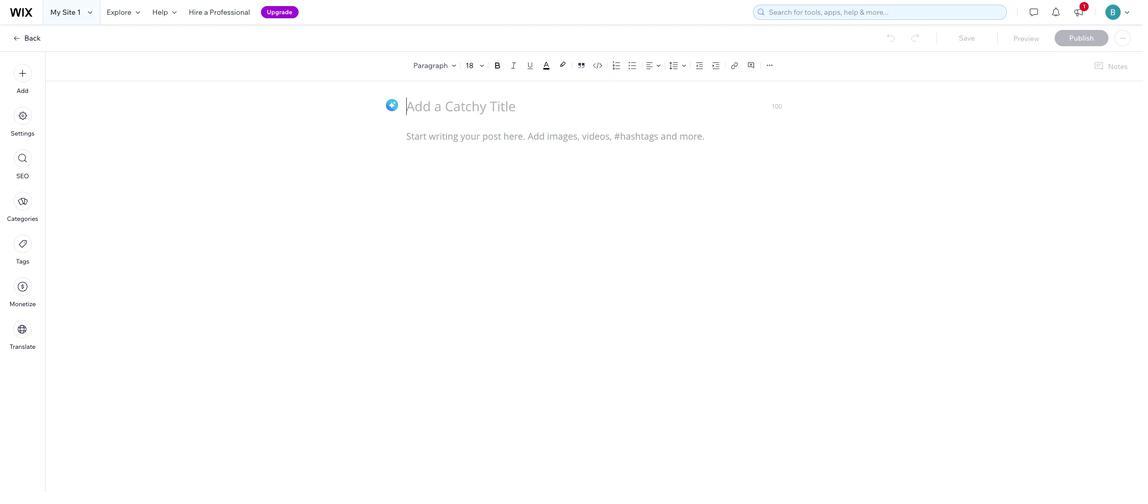 Task type: locate. For each thing, give the bounding box(es) containing it.
categories
[[7, 215, 38, 222]]

1
[[1083, 3, 1086, 10], [77, 8, 81, 17]]

explore
[[107, 8, 132, 17]]

notes button
[[1090, 59, 1131, 73]]

paragraph button
[[411, 58, 458, 73]]

Add a Catchy Title text field
[[406, 97, 772, 115]]

menu
[[0, 58, 45, 357]]

my
[[50, 8, 61, 17]]

a
[[204, 8, 208, 17]]

notes
[[1109, 62, 1128, 71]]

paragraph
[[414, 61, 448, 70]]

0 horizontal spatial 1
[[77, 8, 81, 17]]

1 horizontal spatial 1
[[1083, 3, 1086, 10]]

Font Size field
[[465, 60, 476, 71]]

monetize button
[[9, 277, 36, 308]]

help
[[152, 8, 168, 17]]

100
[[772, 102, 782, 110]]

monetize
[[9, 300, 36, 308]]

upgrade
[[267, 8, 292, 16]]

professional
[[210, 8, 250, 17]]

site
[[62, 8, 76, 17]]

hire
[[189, 8, 203, 17]]

translate
[[10, 343, 36, 351]]

seo button
[[13, 149, 32, 180]]

translate button
[[10, 320, 36, 351]]



Task type: describe. For each thing, give the bounding box(es) containing it.
tags button
[[13, 235, 32, 265]]

help button
[[146, 0, 183, 24]]

back
[[24, 34, 41, 43]]

1 inside button
[[1083, 3, 1086, 10]]

back button
[[12, 34, 41, 43]]

add button
[[13, 64, 32, 94]]

upgrade button
[[261, 6, 299, 18]]

Search for tools, apps, help & more... field
[[766, 5, 1004, 19]]

settings button
[[11, 107, 34, 137]]

hire a professional link
[[183, 0, 256, 24]]

tags
[[16, 258, 29, 265]]

categories button
[[7, 192, 38, 222]]

settings
[[11, 130, 34, 137]]

1 button
[[1068, 0, 1090, 24]]

hire a professional
[[189, 8, 250, 17]]

seo
[[16, 172, 29, 180]]

menu containing add
[[0, 58, 45, 357]]

add
[[17, 87, 29, 94]]

my site 1
[[50, 8, 81, 17]]



Task type: vqa. For each thing, say whether or not it's contained in the screenshot.
HIRE A PROFESSIONAL link
yes



